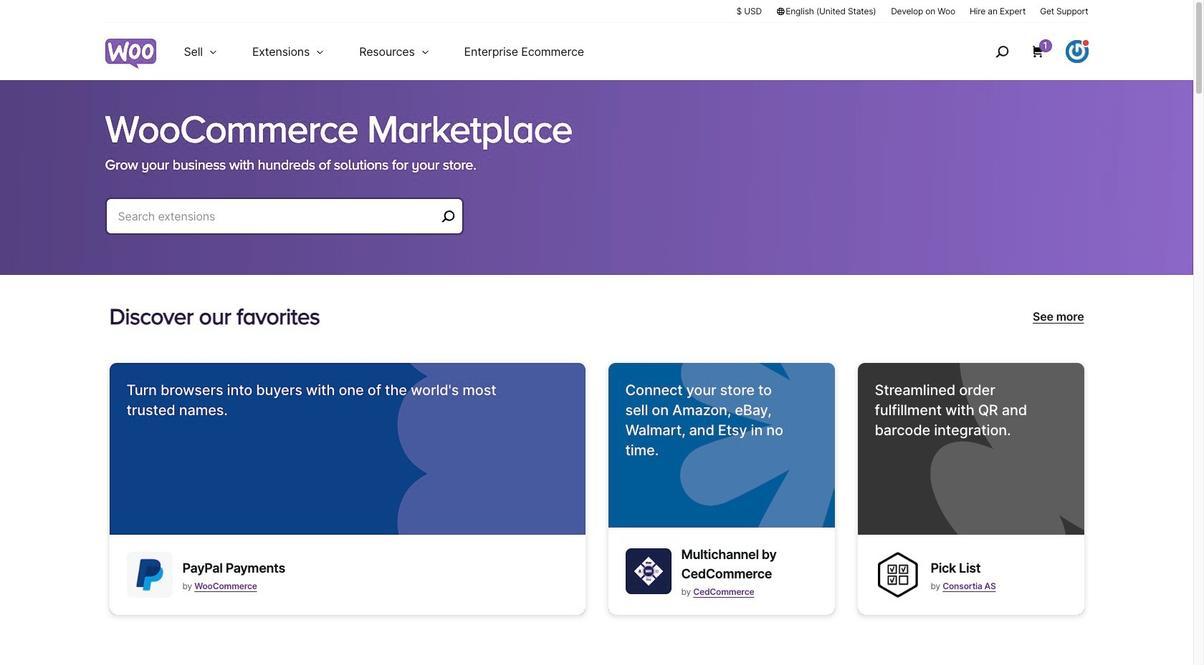 Task type: locate. For each thing, give the bounding box(es) containing it.
search image
[[990, 40, 1013, 63]]

service navigation menu element
[[965, 28, 1089, 75]]

Search extensions search field
[[118, 206, 436, 227]]

None search field
[[105, 198, 463, 252]]



Task type: vqa. For each thing, say whether or not it's contained in the screenshot.
search field
yes



Task type: describe. For each thing, give the bounding box(es) containing it.
open account menu image
[[1066, 40, 1089, 63]]



